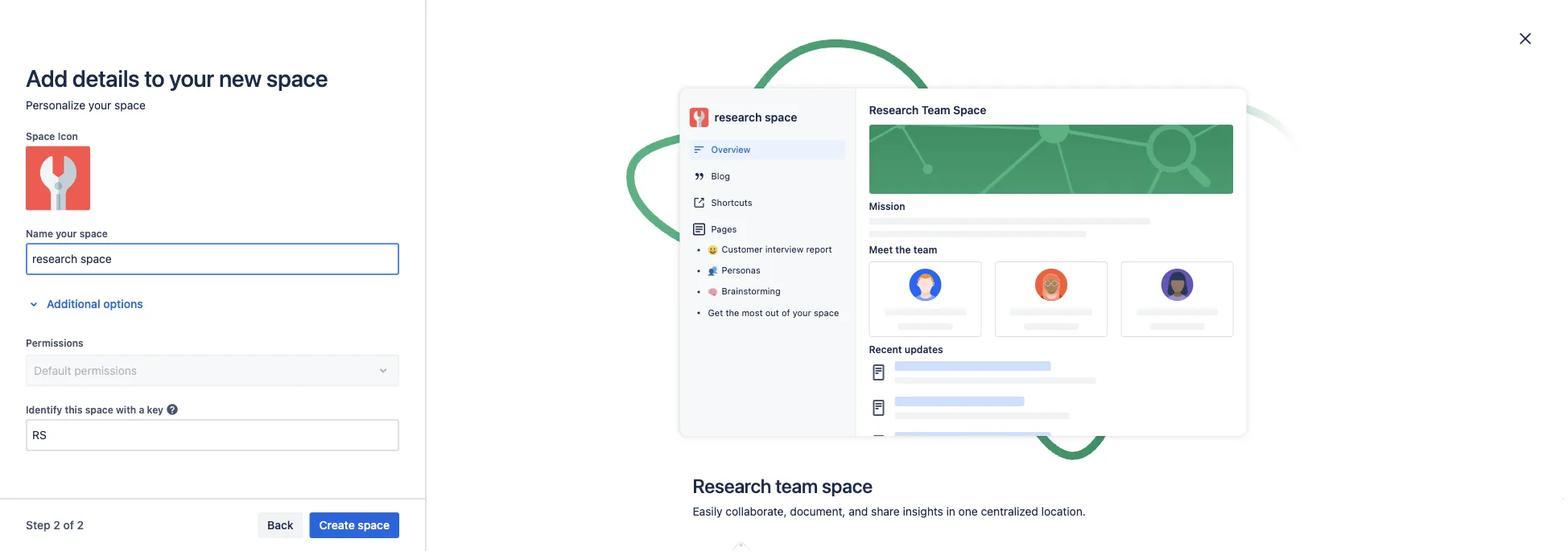 Task type: vqa. For each thing, say whether or not it's contained in the screenshot.
easier!
no



Task type: locate. For each thing, give the bounding box(es) containing it.
your spaces region
[[413, 120, 1152, 266]]

communal
[[976, 352, 1028, 364]]

create
[[1062, 74, 1098, 87], [319, 519, 355, 532]]

team
[[913, 244, 937, 255], [775, 475, 818, 497]]

create inside create space button
[[319, 519, 355, 532]]

research space
[[714, 111, 797, 124]]

step 2 of 2
[[26, 519, 84, 532]]

the for team
[[895, 244, 911, 255]]

your right out
[[793, 308, 811, 318]]

all spaces region
[[413, 288, 1152, 551]]

centralized
[[981, 505, 1038, 518]]

get the most out of your space
[[708, 308, 839, 318]]

0 horizontal spatial space
[[26, 131, 55, 142]]

create for create space
[[319, 519, 355, 532]]

0 horizontal spatial research
[[693, 475, 771, 497]]

the right meet
[[895, 244, 911, 255]]

my first space
[[576, 216, 649, 229]]

spaces
[[440, 126, 477, 139], [439, 291, 500, 313]]

1 horizontal spatial research
[[869, 103, 919, 116]]

recent updates
[[869, 344, 943, 355]]

research left team
[[869, 103, 919, 116]]

watching button
[[855, 348, 914, 369]]

all spaces
[[413, 291, 500, 313]]

back button
[[258, 513, 303, 539]]

spaces for all spaces
[[439, 291, 500, 313]]

space inside button
[[358, 519, 390, 532]]

this
[[65, 404, 83, 415]]

jhgcxhj
[[725, 216, 762, 229]]

0 horizontal spatial team
[[775, 475, 818, 497]]

report
[[806, 244, 832, 255]]

0 vertical spatial of
[[782, 308, 790, 318]]

your
[[413, 126, 437, 139]]

the
[[895, 244, 911, 255], [726, 308, 739, 318]]

1 horizontal spatial a
[[1101, 74, 1107, 87]]

pages
[[711, 224, 737, 234]]

:grinning: image
[[708, 246, 718, 255]]

all
[[413, 291, 434, 313]]

0 vertical spatial research
[[869, 103, 919, 116]]

0 horizontal spatial create
[[319, 519, 355, 532]]

research for team
[[869, 103, 919, 116]]

communal button
[[969, 348, 1034, 369]]

space left "icon"
[[26, 131, 55, 142]]

spaces up title on the bottom left of the page
[[439, 291, 500, 313]]

1 horizontal spatial space
[[953, 103, 986, 116]]

your right to
[[169, 64, 214, 92]]

banner
[[0, 0, 1564, 45]]

giulia
[[427, 216, 456, 229]]

research for team
[[693, 475, 771, 497]]

add details to your new space personalize your space
[[26, 64, 328, 112]]

share
[[871, 505, 900, 518]]

research
[[869, 103, 919, 116], [693, 475, 771, 497]]

team right meet
[[913, 244, 937, 255]]

overview
[[711, 144, 750, 155]]

1 vertical spatial team
[[775, 475, 818, 497]]

icon
[[58, 131, 78, 142]]

your down the details
[[88, 99, 111, 112]]

collaborate,
[[726, 505, 787, 518]]

spaces inside region
[[439, 291, 500, 313]]

my
[[576, 216, 592, 229]]

insights
[[903, 505, 943, 518]]

of right out
[[782, 308, 790, 318]]

first
[[595, 216, 615, 229]]

Identify this space with a key field
[[27, 421, 398, 450]]

permissions
[[26, 338, 83, 349]]

help image
[[166, 403, 179, 416]]

and
[[849, 505, 868, 518]]

1 vertical spatial a
[[139, 404, 144, 415]]

new
[[219, 64, 262, 92]]

0 vertical spatial create
[[1062, 74, 1098, 87]]

recent
[[869, 344, 902, 355]]

0 vertical spatial team
[[913, 244, 937, 255]]

identify
[[26, 404, 62, 415]]

title
[[454, 329, 472, 341]]

0 horizontal spatial a
[[139, 404, 144, 415]]

create for create a space
[[1062, 74, 1098, 87]]

additional options button
[[14, 295, 153, 314]]

most
[[742, 308, 763, 318]]

get
[[708, 308, 723, 318]]

Name your space field
[[27, 245, 398, 274]]

create inside popup button
[[1062, 74, 1098, 87]]

add details to your new space dialog
[[0, 0, 1564, 551]]

space
[[953, 103, 986, 116], [26, 131, 55, 142]]

1 horizontal spatial the
[[895, 244, 911, 255]]

research
[[714, 111, 762, 124]]

0 vertical spatial the
[[895, 244, 911, 255]]

1 vertical spatial the
[[726, 308, 739, 318]]

your
[[169, 64, 214, 92], [88, 99, 111, 112], [56, 228, 77, 239], [793, 308, 811, 318]]

space right team
[[953, 103, 986, 116]]

1 horizontal spatial 2
[[77, 519, 84, 532]]

0 vertical spatial space
[[953, 103, 986, 116]]

additional options
[[47, 297, 143, 311]]

blog
[[711, 171, 730, 181]]

watching
[[862, 352, 908, 364]]

location.
[[1041, 505, 1086, 518]]

team up 'document,'
[[775, 475, 818, 497]]

research team space
[[869, 103, 986, 116]]

search image
[[414, 347, 431, 366]]

1 vertical spatial create
[[319, 519, 355, 532]]

2
[[53, 519, 60, 532], [77, 519, 84, 532]]

meet
[[869, 244, 893, 255]]

spaces inside 'region'
[[440, 126, 477, 139]]

broken magnifying glass image
[[728, 404, 836, 549]]

a
[[1101, 74, 1107, 87], [139, 404, 144, 415]]

1 vertical spatial space
[[26, 131, 55, 142]]

:brain: image
[[708, 287, 718, 297], [708, 287, 718, 297]]

the right get
[[726, 308, 739, 318]]

giulia masi
[[427, 216, 483, 229]]

add
[[26, 64, 68, 92]]

one
[[958, 505, 978, 518]]

0 horizontal spatial the
[[726, 308, 739, 318]]

1 2 from the left
[[53, 519, 60, 532]]

0 horizontal spatial of
[[63, 519, 74, 532]]

research inside the research team space easily collaborate, document, and share insights in one centralized location.
[[693, 475, 771, 497]]

1 vertical spatial spaces
[[439, 291, 500, 313]]

1 horizontal spatial create
[[1062, 74, 1098, 87]]

0 vertical spatial spaces
[[440, 126, 477, 139]]

of
[[782, 308, 790, 318], [63, 519, 74, 532]]

of right the step
[[63, 519, 74, 532]]

mission
[[869, 200, 905, 212]]

shortcuts
[[711, 197, 752, 208]]

brainstorming
[[722, 286, 781, 297]]

a inside popup button
[[1101, 74, 1107, 87]]

1 vertical spatial research
[[693, 475, 771, 497]]

0 horizontal spatial 2
[[53, 519, 60, 532]]

spaces right your at the top left of page
[[440, 126, 477, 139]]

identify this space with a key
[[26, 404, 163, 415]]

1 horizontal spatial of
[[782, 308, 790, 318]]

research up collaborate, at the bottom of page
[[693, 475, 771, 497]]

space
[[266, 64, 328, 92], [1110, 74, 1142, 87], [114, 99, 146, 112], [765, 111, 797, 124], [618, 216, 649, 229], [79, 228, 108, 239], [814, 308, 839, 318], [85, 404, 113, 415], [822, 475, 873, 497], [358, 519, 390, 532]]

0 vertical spatial a
[[1101, 74, 1107, 87]]



Task type: describe. For each thing, give the bounding box(es) containing it.
meet the team
[[869, 244, 937, 255]]

name your space
[[26, 228, 108, 239]]

customer interview report
[[722, 244, 832, 255]]

open image
[[666, 348, 685, 367]]

Search field
[[1258, 9, 1419, 35]]

customer
[[722, 244, 763, 255]]

create a space button
[[1053, 68, 1152, 93]]

team inside the research team space easily collaborate, document, and share insights in one centralized location.
[[775, 475, 818, 497]]

create space button
[[310, 513, 399, 539]]

easily
[[693, 505, 723, 518]]

spaces for your spaces
[[440, 126, 477, 139]]

back
[[267, 519, 294, 532]]

your spaces
[[413, 126, 477, 139]]

2 2 from the left
[[77, 519, 84, 532]]

in
[[946, 505, 955, 518]]

masi
[[459, 216, 483, 229]]

create a space
[[1062, 74, 1142, 87]]

key
[[147, 404, 163, 415]]

a inside "dialog"
[[139, 404, 144, 415]]

create space
[[319, 519, 390, 532]]

giulia masi link
[[413, 152, 556, 254]]

space icon
[[26, 131, 78, 142]]

filter
[[413, 329, 437, 341]]

to
[[144, 64, 164, 92]]

:grinning: image
[[708, 246, 718, 255]]

name
[[26, 228, 53, 239]]

my first space link
[[562, 152, 704, 254]]

starred
[[924, 352, 960, 364]]

space inside popup button
[[1110, 74, 1142, 87]]

the for most
[[726, 308, 739, 318]]

step
[[26, 519, 50, 532]]

details
[[72, 64, 139, 92]]

starred image
[[673, 193, 692, 213]]

with
[[116, 404, 136, 415]]

jhgcxhj link
[[711, 152, 853, 254]]

1 horizontal spatial team
[[913, 244, 937, 255]]

personas
[[722, 265, 760, 276]]

starred button
[[917, 348, 966, 369]]

out
[[765, 308, 779, 318]]

team
[[922, 103, 950, 116]]

research team space easily collaborate, document, and share insights in one centralized location.
[[693, 475, 1086, 518]]

options
[[103, 297, 143, 311]]

personal
[[1044, 352, 1086, 364]]

close image
[[1516, 29, 1535, 48]]

space inside 'link'
[[618, 216, 649, 229]]

your right name
[[56, 228, 77, 239]]

interview
[[765, 244, 804, 255]]

by
[[440, 329, 451, 341]]

document,
[[790, 505, 846, 518]]

1 vertical spatial of
[[63, 519, 74, 532]]

:busts_in_silhouette: image
[[708, 267, 718, 276]]

personalize
[[26, 99, 85, 112]]

spaces
[[413, 68, 488, 96]]

additional
[[47, 297, 100, 311]]

:busts_in_silhouette: image
[[708, 267, 718, 276]]

updates
[[905, 344, 943, 355]]

space inside the research team space easily collaborate, document, and share insights in one centralized location.
[[822, 475, 873, 497]]

filter by title
[[413, 329, 472, 341]]

personal button
[[1038, 348, 1093, 369]]



